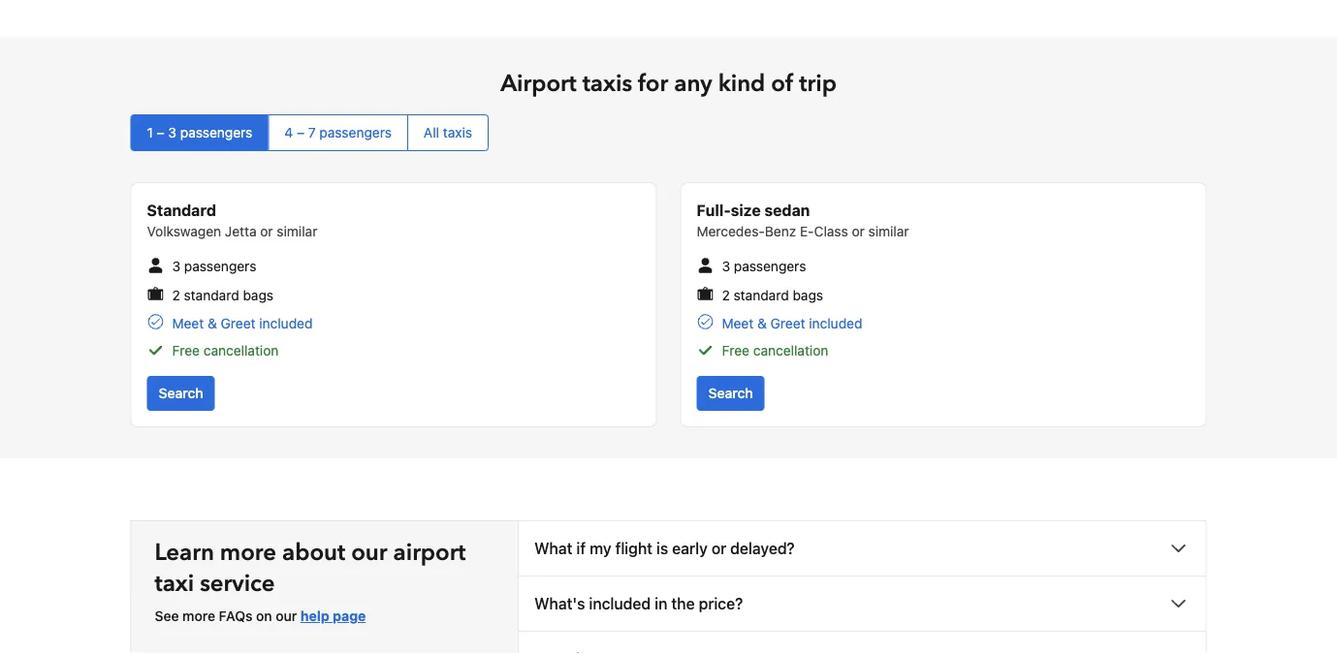 Task type: vqa. For each thing, say whether or not it's contained in the screenshot.
price?
yes



Task type: describe. For each thing, give the bounding box(es) containing it.
cancellation for jetta
[[204, 343, 279, 359]]

sort results by element
[[130, 115, 1207, 152]]

what's
[[535, 595, 585, 614]]

all
[[424, 125, 439, 141]]

3 inside sort results by element
[[168, 125, 177, 141]]

2 for volkswagen
[[172, 288, 180, 304]]

help
[[301, 609, 330, 625]]

3 for standard
[[172, 259, 181, 275]]

standard volkswagen jetta or similar
[[147, 202, 318, 240]]

price?
[[699, 595, 743, 614]]

benz
[[765, 224, 797, 240]]

full-size sedan mercedes-benz e-class or similar
[[697, 202, 909, 240]]

– for 3
[[157, 125, 165, 141]]

2 standard bags for sedan
[[722, 288, 824, 304]]

& for size
[[758, 316, 767, 332]]

1 horizontal spatial our
[[351, 537, 388, 569]]

learn more about our airport taxi service see more faqs on our help page
[[155, 537, 466, 625]]

what if my flight is early or delayed?
[[535, 540, 795, 559]]

bags for sedan
[[793, 288, 824, 304]]

4 – 7 passengers
[[285, 125, 392, 141]]

7
[[308, 125, 316, 141]]

or inside 'standard volkswagen jetta or similar'
[[260, 224, 273, 240]]

about
[[282, 537, 345, 569]]

search button for size
[[697, 377, 765, 412]]

passengers right 1
[[180, 125, 253, 141]]

on
[[256, 609, 272, 625]]

volkswagen
[[147, 224, 221, 240]]

included for jetta
[[259, 316, 313, 332]]

my
[[590, 540, 612, 559]]

free for volkswagen
[[172, 343, 200, 359]]

faqs
[[219, 609, 253, 625]]

3 for full-
[[722, 259, 731, 275]]

of
[[771, 68, 794, 100]]

jetta
[[225, 224, 257, 240]]

for
[[638, 68, 669, 100]]

what's included in the price?
[[535, 595, 743, 614]]

if
[[577, 540, 586, 559]]

taxi
[[155, 568, 194, 600]]

greet for sedan
[[771, 316, 806, 332]]

class
[[814, 224, 848, 240]]

free cancellation for sedan
[[722, 343, 829, 359]]

similar inside 'standard volkswagen jetta or similar'
[[277, 224, 318, 240]]

what
[[535, 540, 573, 559]]

full-
[[697, 202, 731, 220]]

what's included in the price? button
[[519, 578, 1206, 632]]

taxis for airport
[[583, 68, 633, 100]]

3 passengers for volkswagen
[[172, 259, 256, 275]]

help page link
[[301, 609, 366, 625]]

all taxis
[[424, 125, 472, 141]]

4
[[285, 125, 293, 141]]

passengers down jetta
[[184, 259, 256, 275]]

search button for volkswagen
[[147, 377, 215, 412]]

size
[[731, 202, 761, 220]]

or inside dropdown button
[[712, 540, 727, 559]]

free for size
[[722, 343, 750, 359]]

search for size
[[709, 386, 753, 402]]



Task type: locate. For each thing, give the bounding box(es) containing it.
meet down mercedes-
[[722, 316, 754, 332]]

3 passengers for size
[[722, 259, 807, 275]]

bags for jetta
[[243, 288, 274, 304]]

kind
[[718, 68, 766, 100]]

similar
[[277, 224, 318, 240], [869, 224, 909, 240]]

1 horizontal spatial search
[[709, 386, 753, 402]]

similar right jetta
[[277, 224, 318, 240]]

our
[[351, 537, 388, 569], [276, 609, 297, 625]]

passengers down the benz
[[734, 259, 807, 275]]

standard for size
[[734, 288, 789, 304]]

2 meet & greet included from the left
[[722, 316, 863, 332]]

sedan
[[765, 202, 810, 220]]

bags
[[243, 288, 274, 304], [793, 288, 824, 304]]

2 standard from the left
[[734, 288, 789, 304]]

2 free cancellation from the left
[[722, 343, 829, 359]]

flight
[[616, 540, 653, 559]]

2 search button from the left
[[697, 377, 765, 412]]

or right class on the top
[[852, 224, 865, 240]]

0 horizontal spatial our
[[276, 609, 297, 625]]

included inside dropdown button
[[589, 595, 651, 614]]

0 horizontal spatial more
[[182, 609, 215, 625]]

2 similar from the left
[[869, 224, 909, 240]]

free
[[172, 343, 200, 359], [722, 343, 750, 359]]

1 horizontal spatial included
[[589, 595, 651, 614]]

2 2 from the left
[[722, 288, 730, 304]]

standard
[[184, 288, 239, 304], [734, 288, 789, 304]]

mercedes-
[[697, 224, 765, 240]]

1 search button from the left
[[147, 377, 215, 412]]

2 greet from the left
[[771, 316, 806, 332]]

page
[[333, 609, 366, 625]]

0 horizontal spatial free
[[172, 343, 200, 359]]

bags down e-
[[793, 288, 824, 304]]

2 & from the left
[[758, 316, 767, 332]]

0 vertical spatial taxis
[[583, 68, 633, 100]]

standard
[[147, 202, 216, 220]]

0 horizontal spatial meet
[[172, 316, 204, 332]]

1 horizontal spatial –
[[297, 125, 305, 141]]

free cancellation for jetta
[[172, 343, 279, 359]]

3 passengers down jetta
[[172, 259, 256, 275]]

1 horizontal spatial 2 standard bags
[[722, 288, 824, 304]]

passengers
[[180, 125, 253, 141], [320, 125, 392, 141], [184, 259, 256, 275], [734, 259, 807, 275]]

& down volkswagen
[[208, 316, 217, 332]]

1 horizontal spatial free cancellation
[[722, 343, 829, 359]]

meet & greet included down jetta
[[172, 316, 313, 332]]

airport
[[393, 537, 466, 569]]

see
[[155, 609, 179, 625]]

greet down jetta
[[221, 316, 256, 332]]

1 horizontal spatial cancellation
[[754, 343, 829, 359]]

1 similar from the left
[[277, 224, 318, 240]]

1 standard from the left
[[184, 288, 239, 304]]

e-
[[800, 224, 814, 240]]

greet down the benz
[[771, 316, 806, 332]]

0 horizontal spatial cancellation
[[204, 343, 279, 359]]

1 horizontal spatial meet & greet included
[[722, 316, 863, 332]]

2 search from the left
[[709, 386, 753, 402]]

what if my flight is early or delayed? button
[[519, 522, 1206, 577]]

2 – from the left
[[297, 125, 305, 141]]

–
[[157, 125, 165, 141], [297, 125, 305, 141]]

any
[[674, 68, 713, 100]]

trip
[[800, 68, 837, 100]]

– for 7
[[297, 125, 305, 141]]

2 for size
[[722, 288, 730, 304]]

3 down mercedes-
[[722, 259, 731, 275]]

1
[[147, 125, 153, 141]]

1 horizontal spatial meet
[[722, 316, 754, 332]]

0 horizontal spatial bags
[[243, 288, 274, 304]]

2 horizontal spatial included
[[809, 316, 863, 332]]

included for sedan
[[809, 316, 863, 332]]

0 horizontal spatial 2
[[172, 288, 180, 304]]

1 horizontal spatial taxis
[[583, 68, 633, 100]]

&
[[208, 316, 217, 332], [758, 316, 767, 332]]

cancellation for sedan
[[754, 343, 829, 359]]

our right the on
[[276, 609, 297, 625]]

2 3 passengers from the left
[[722, 259, 807, 275]]

1 vertical spatial more
[[182, 609, 215, 625]]

standard for volkswagen
[[184, 288, 239, 304]]

2 bags from the left
[[793, 288, 824, 304]]

standard down volkswagen
[[184, 288, 239, 304]]

1 horizontal spatial greet
[[771, 316, 806, 332]]

meet & greet included
[[172, 316, 313, 332], [722, 316, 863, 332]]

1 vertical spatial our
[[276, 609, 297, 625]]

0 horizontal spatial search button
[[147, 377, 215, 412]]

meet down volkswagen
[[172, 316, 204, 332]]

similar right class on the top
[[869, 224, 909, 240]]

0 horizontal spatial similar
[[277, 224, 318, 240]]

3 passengers down the benz
[[722, 259, 807, 275]]

0 horizontal spatial free cancellation
[[172, 343, 279, 359]]

1 – from the left
[[157, 125, 165, 141]]

1 vertical spatial taxis
[[443, 125, 472, 141]]

or right early
[[712, 540, 727, 559]]

meet
[[172, 316, 204, 332], [722, 316, 754, 332]]

or inside full-size sedan mercedes-benz e-class or similar
[[852, 224, 865, 240]]

3 right 1
[[168, 125, 177, 141]]

service
[[200, 568, 275, 600]]

in
[[655, 595, 668, 614]]

1 search from the left
[[159, 386, 203, 402]]

more right learn on the left bottom of the page
[[220, 537, 276, 569]]

1 horizontal spatial 3 passengers
[[722, 259, 807, 275]]

& for volkswagen
[[208, 316, 217, 332]]

0 horizontal spatial or
[[260, 224, 273, 240]]

1 2 from the left
[[172, 288, 180, 304]]

2 cancellation from the left
[[754, 343, 829, 359]]

0 horizontal spatial greet
[[221, 316, 256, 332]]

0 horizontal spatial 3 passengers
[[172, 259, 256, 275]]

taxis
[[583, 68, 633, 100], [443, 125, 472, 141]]

1 cancellation from the left
[[204, 343, 279, 359]]

meet for volkswagen
[[172, 316, 204, 332]]

1 – 3 passengers
[[147, 125, 253, 141]]

1 free cancellation from the left
[[172, 343, 279, 359]]

0 horizontal spatial search
[[159, 386, 203, 402]]

1 greet from the left
[[221, 316, 256, 332]]

1 horizontal spatial bags
[[793, 288, 824, 304]]

more
[[220, 537, 276, 569], [182, 609, 215, 625]]

greet
[[221, 316, 256, 332], [771, 316, 806, 332]]

search for volkswagen
[[159, 386, 203, 402]]

& down the benz
[[758, 316, 767, 332]]

the
[[672, 595, 695, 614]]

2 standard bags down jetta
[[172, 288, 274, 304]]

2 2 standard bags from the left
[[722, 288, 824, 304]]

bags down jetta
[[243, 288, 274, 304]]

2
[[172, 288, 180, 304], [722, 288, 730, 304]]

1 horizontal spatial &
[[758, 316, 767, 332]]

– left 7
[[297, 125, 305, 141]]

0 horizontal spatial meet & greet included
[[172, 316, 313, 332]]

1 & from the left
[[208, 316, 217, 332]]

1 horizontal spatial free
[[722, 343, 750, 359]]

taxis for all
[[443, 125, 472, 141]]

delayed?
[[731, 540, 795, 559]]

0 vertical spatial more
[[220, 537, 276, 569]]

1 3 passengers from the left
[[172, 259, 256, 275]]

2 standard bags down the benz
[[722, 288, 824, 304]]

similar inside full-size sedan mercedes-benz e-class or similar
[[869, 224, 909, 240]]

early
[[672, 540, 708, 559]]

standard down the benz
[[734, 288, 789, 304]]

meet & greet included down the benz
[[722, 316, 863, 332]]

2 horizontal spatial or
[[852, 224, 865, 240]]

3
[[168, 125, 177, 141], [172, 259, 181, 275], [722, 259, 731, 275]]

free cancellation
[[172, 343, 279, 359], [722, 343, 829, 359]]

is
[[657, 540, 669, 559]]

cancellation
[[204, 343, 279, 359], [754, 343, 829, 359]]

1 free from the left
[[172, 343, 200, 359]]

learn
[[155, 537, 214, 569]]

meet & greet included for sedan
[[722, 316, 863, 332]]

greet for jetta
[[221, 316, 256, 332]]

1 horizontal spatial 2
[[722, 288, 730, 304]]

our right the "about"
[[351, 537, 388, 569]]

search
[[159, 386, 203, 402], [709, 386, 753, 402]]

0 horizontal spatial –
[[157, 125, 165, 141]]

1 meet & greet included from the left
[[172, 316, 313, 332]]

taxis right all
[[443, 125, 472, 141]]

1 meet from the left
[[172, 316, 204, 332]]

taxis left for
[[583, 68, 633, 100]]

2 standard bags
[[172, 288, 274, 304], [722, 288, 824, 304]]

more right the see
[[182, 609, 215, 625]]

airport taxis for any kind of trip
[[501, 68, 837, 100]]

0 horizontal spatial included
[[259, 316, 313, 332]]

meet for size
[[722, 316, 754, 332]]

0 horizontal spatial 2 standard bags
[[172, 288, 274, 304]]

or
[[260, 224, 273, 240], [852, 224, 865, 240], [712, 540, 727, 559]]

0 horizontal spatial taxis
[[443, 125, 472, 141]]

meet & greet included for jetta
[[172, 316, 313, 332]]

1 horizontal spatial more
[[220, 537, 276, 569]]

1 horizontal spatial standard
[[734, 288, 789, 304]]

2 meet from the left
[[722, 316, 754, 332]]

included
[[259, 316, 313, 332], [809, 316, 863, 332], [589, 595, 651, 614]]

search button
[[147, 377, 215, 412], [697, 377, 765, 412]]

1 horizontal spatial similar
[[869, 224, 909, 240]]

3 passengers
[[172, 259, 256, 275], [722, 259, 807, 275]]

1 2 standard bags from the left
[[172, 288, 274, 304]]

taxis inside sort results by element
[[443, 125, 472, 141]]

0 vertical spatial our
[[351, 537, 388, 569]]

airport
[[501, 68, 577, 100]]

– right 1
[[157, 125, 165, 141]]

3 down volkswagen
[[172, 259, 181, 275]]

0 horizontal spatial standard
[[184, 288, 239, 304]]

2 down mercedes-
[[722, 288, 730, 304]]

1 bags from the left
[[243, 288, 274, 304]]

2 free from the left
[[722, 343, 750, 359]]

passengers right 7
[[320, 125, 392, 141]]

2 standard bags for jetta
[[172, 288, 274, 304]]

0 horizontal spatial &
[[208, 316, 217, 332]]

2 down volkswagen
[[172, 288, 180, 304]]

or right jetta
[[260, 224, 273, 240]]

1 horizontal spatial search button
[[697, 377, 765, 412]]

1 horizontal spatial or
[[712, 540, 727, 559]]



